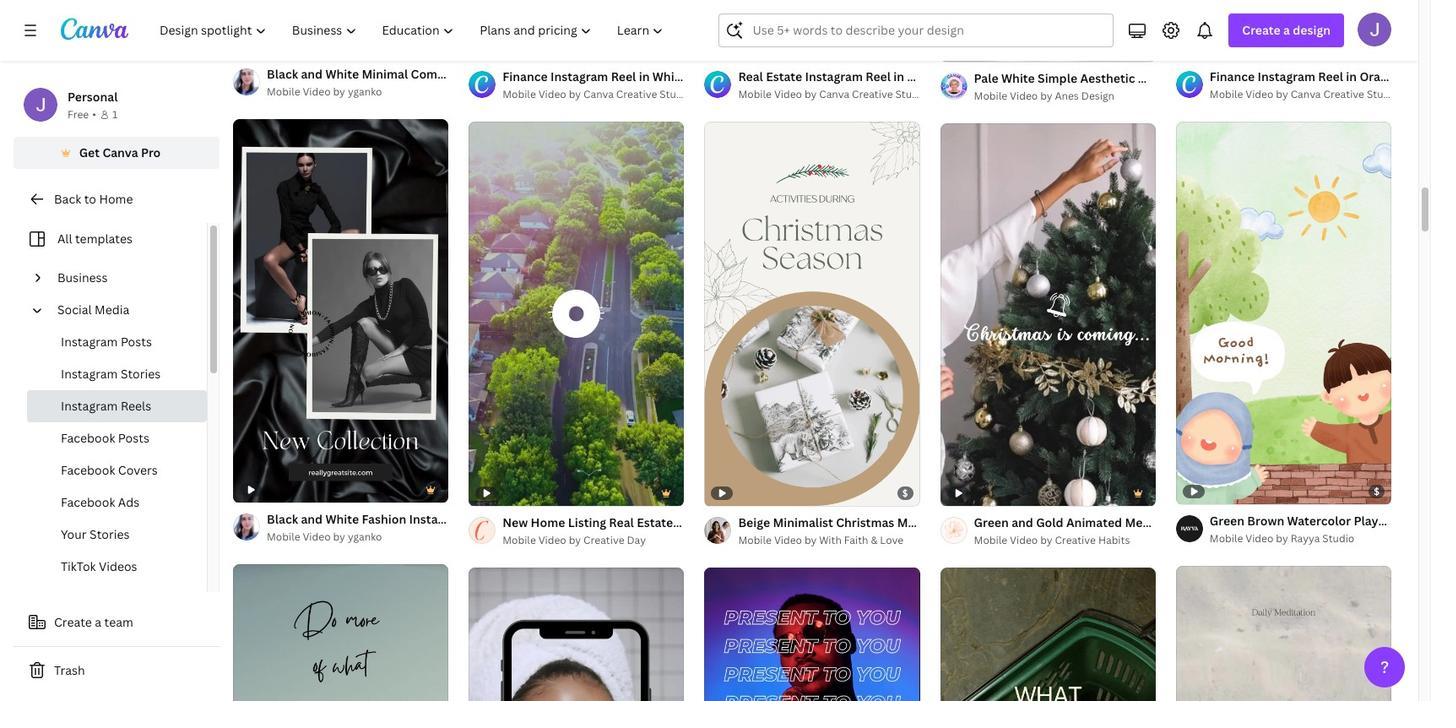 Task type: locate. For each thing, give the bounding box(es) containing it.
in
[[639, 68, 650, 84], [1347, 68, 1357, 84]]

in inside the finance instagram reel in white green editorial chic style mobile video by canva creative studio
[[639, 68, 650, 84]]

create inside button
[[54, 614, 92, 630]]

canva inside the finance instagram reel in white green editorial chic style mobile video by canva creative studio
[[584, 87, 614, 101]]

finance inside the finance instagram reel in white green editorial chic style mobile video by canva creative studio
[[503, 68, 548, 84]]

to
[[84, 191, 96, 207]]

1 vertical spatial a
[[95, 614, 101, 630]]

1 mobile video by yganko link from the top
[[267, 84, 449, 101]]

0 vertical spatial and
[[301, 66, 323, 82]]

1 vertical spatial posts
[[118, 430, 149, 446]]

a
[[1284, 22, 1291, 38], [95, 614, 101, 630]]

mobile video by creative day link
[[503, 532, 684, 549]]

mobile video by yganko link down fashion
[[267, 529, 449, 546]]

1 finance from the left
[[503, 68, 548, 84]]

1 horizontal spatial $
[[1374, 485, 1380, 498]]

2 in from the left
[[1347, 68, 1357, 84]]

by inside finance instagram reel in orange white mobile video by canva creative studio
[[1277, 87, 1289, 101]]

stories up reels
[[121, 366, 161, 382]]

creative down finance instagram reel in orange white link
[[1324, 87, 1365, 101]]

mobile video by canva creative studio link for finance instagram reel in orange white
[[1210, 86, 1399, 103]]

yganko
[[348, 85, 382, 99], [348, 530, 382, 544]]

0 vertical spatial yganko
[[348, 85, 382, 99]]

a inside dropdown button
[[1284, 22, 1291, 38]]

create
[[1243, 22, 1281, 38], [54, 614, 92, 630]]

video inside black and white minimal coming soon instagram reel mobile video by yganko
[[303, 85, 331, 99]]

mobile inside black and white minimal coming soon instagram reel mobile video by yganko
[[267, 85, 300, 99]]

finance right the soon
[[503, 68, 548, 84]]

creative down finance instagram reel in white green editorial chic style link at the top
[[616, 87, 657, 101]]

$ for mobile video by with faith & love
[[903, 487, 908, 499]]

1
[[112, 107, 118, 122]]

studio down search search box
[[896, 87, 928, 101]]

social media
[[57, 302, 129, 318]]

a inside button
[[95, 614, 101, 630]]

finance instagram reel in white green editorial chic style mobile video by canva creative studio
[[503, 68, 836, 101]]

mobile video by with faith & love link
[[739, 532, 920, 549]]

mobile video by yganko link for fashion
[[267, 529, 449, 546]]

1 and from the top
[[301, 66, 323, 82]]

1 vertical spatial and
[[301, 511, 323, 527]]

facebook up facebook ads
[[61, 462, 115, 478]]

1 vertical spatial facebook
[[61, 462, 115, 478]]

all
[[57, 231, 72, 247]]

facebook up your stories on the bottom of page
[[61, 494, 115, 510]]

video
[[303, 85, 331, 99], [539, 87, 567, 101], [774, 87, 802, 101], [1246, 87, 1274, 101], [1010, 88, 1038, 103], [940, 515, 973, 531], [303, 530, 331, 544], [1246, 531, 1274, 546], [539, 533, 567, 548], [774, 533, 802, 548], [1010, 533, 1038, 548]]

creative down listing
[[584, 533, 625, 548]]

3 mobile video by canva creative studio link from the left
[[1210, 86, 1399, 103]]

get canva pro
[[79, 144, 161, 160]]

stories
[[121, 366, 161, 382], [90, 526, 130, 542]]

new
[[503, 515, 528, 531]]

trash link
[[14, 654, 220, 688]]

0 vertical spatial stories
[[121, 366, 161, 382]]

top level navigation element
[[149, 14, 679, 47]]

stories for instagram stories
[[121, 366, 161, 382]]

media
[[95, 302, 129, 318]]

instagram inside black and white minimal coming soon instagram reel mobile video by yganko
[[490, 66, 548, 82]]

facebook posts link
[[27, 422, 207, 454]]

and for black and white fashion instagram reel
[[301, 511, 323, 527]]

get canva pro button
[[14, 137, 220, 169]]

3 facebook from the top
[[61, 494, 115, 510]]

ads
[[118, 494, 140, 510]]

faith
[[845, 533, 869, 548]]

canva down finance instagram reel in orange white link
[[1291, 87, 1321, 101]]

2 mobile video by yganko link from the top
[[267, 529, 449, 546]]

video inside black and white fashion instagram reel mobile video by yganko
[[303, 530, 331, 544]]

create for create a design
[[1243, 22, 1281, 38]]

white right orange
[[1405, 68, 1432, 84]]

and inside black and white fashion instagram reel mobile video by yganko
[[301, 511, 323, 527]]

1 vertical spatial stories
[[90, 526, 130, 542]]

green
[[689, 68, 724, 84]]

home
[[99, 191, 133, 207], [531, 515, 565, 531]]

facebook for facebook posts
[[61, 430, 115, 446]]

white
[[326, 66, 359, 82], [653, 68, 686, 84], [1405, 68, 1432, 84], [326, 511, 359, 527]]

and left minimal
[[301, 66, 323, 82]]

creative inside new home listing real estate instagram reel mobile video by creative day
[[584, 533, 625, 548]]

stories down facebook ads link
[[90, 526, 130, 542]]

2 horizontal spatial mobile video by canva creative studio link
[[1210, 86, 1399, 103]]

posts for instagram posts
[[121, 334, 152, 350]]

by
[[333, 85, 345, 99], [569, 87, 581, 101], [805, 87, 817, 101], [1277, 87, 1289, 101], [1041, 88, 1053, 103], [333, 530, 345, 544], [1277, 531, 1289, 546], [569, 533, 581, 548], [805, 533, 817, 548], [1041, 533, 1053, 548]]

white left green in the top of the page
[[653, 68, 686, 84]]

1 horizontal spatial create
[[1243, 22, 1281, 38]]

beige
[[739, 515, 770, 531]]

0 horizontal spatial home
[[99, 191, 133, 207]]

0 vertical spatial create
[[1243, 22, 1281, 38]]

instagram
[[490, 66, 548, 82], [551, 68, 608, 84], [1258, 68, 1316, 84], [61, 334, 118, 350], [61, 366, 118, 382], [61, 398, 118, 414], [409, 511, 467, 527], [676, 515, 734, 531]]

1 black from the top
[[267, 66, 298, 82]]

home right new
[[531, 515, 565, 531]]

anes
[[1055, 88, 1079, 103]]

reel inside black and white fashion instagram reel mobile video by yganko
[[470, 511, 495, 527]]

0 vertical spatial a
[[1284, 22, 1291, 38]]

mobile video by yganko link
[[267, 84, 449, 101], [267, 529, 449, 546]]

0 vertical spatial posts
[[121, 334, 152, 350]]

2 vertical spatial facebook
[[61, 494, 115, 510]]

create left design
[[1243, 22, 1281, 38]]

home right the to
[[99, 191, 133, 207]]

studio right rayya
[[1323, 531, 1355, 546]]

studio
[[660, 87, 692, 101], [896, 87, 928, 101], [1367, 87, 1399, 101], [1323, 531, 1355, 546]]

a left team
[[95, 614, 101, 630]]

posts down reels
[[118, 430, 149, 446]]

finance inside finance instagram reel in orange white mobile video by canva creative studio
[[1210, 68, 1255, 84]]

white left fashion
[[326, 511, 359, 527]]

facebook
[[61, 430, 115, 446], [61, 462, 115, 478], [61, 494, 115, 510]]

0 horizontal spatial in
[[639, 68, 650, 84]]

stories inside your stories link
[[90, 526, 130, 542]]

white left minimal
[[326, 66, 359, 82]]

posts
[[121, 334, 152, 350], [118, 430, 149, 446]]

1 horizontal spatial a
[[1284, 22, 1291, 38]]

0 horizontal spatial mobile video by canva creative studio link
[[503, 86, 692, 103]]

beige minimalist christmas mobile video mobile video by with faith & love
[[739, 515, 973, 548]]

1 horizontal spatial finance
[[1210, 68, 1255, 84]]

habits
[[1099, 533, 1131, 548]]

2 yganko from the top
[[348, 530, 382, 544]]

fashion
[[362, 511, 406, 527]]

pro
[[141, 144, 161, 160]]

create left team
[[54, 614, 92, 630]]

canva down style
[[820, 87, 850, 101]]

by inside black and white minimal coming soon instagram reel mobile video by yganko
[[333, 85, 345, 99]]

mobile video by creative habits link
[[974, 532, 1156, 549]]

1 yganko from the top
[[348, 85, 382, 99]]

yganko down black and white fashion instagram reel "link"
[[348, 530, 382, 544]]

in for orange
[[1347, 68, 1357, 84]]

facebook covers
[[61, 462, 158, 478]]

0 horizontal spatial a
[[95, 614, 101, 630]]

tiktok videos
[[61, 558, 137, 574]]

canva down finance instagram reel in white green editorial chic style link at the top
[[584, 87, 614, 101]]

black and white minimal coming soon instagram reel link
[[267, 65, 576, 84]]

instagram posts
[[61, 334, 152, 350]]

2 facebook from the top
[[61, 462, 115, 478]]

mobile video by yganko link down minimal
[[267, 84, 449, 101]]

1 horizontal spatial home
[[531, 515, 565, 531]]

black inside black and white fashion instagram reel mobile video by yganko
[[267, 511, 298, 527]]

studio down orange
[[1367, 87, 1399, 101]]

design
[[1293, 22, 1331, 38]]

in inside finance instagram reel in orange white mobile video by canva creative studio
[[1347, 68, 1357, 84]]

1 facebook from the top
[[61, 430, 115, 446]]

0 vertical spatial black
[[267, 66, 298, 82]]

&
[[871, 533, 878, 548]]

minimal
[[362, 66, 408, 82]]

white inside finance instagram reel in orange white mobile video by canva creative studio
[[1405, 68, 1432, 84]]

by inside new home listing real estate instagram reel mobile video by creative day
[[569, 533, 581, 548]]

$
[[1374, 485, 1380, 498], [903, 487, 908, 499]]

1 vertical spatial black
[[267, 511, 298, 527]]

0 horizontal spatial finance
[[503, 68, 548, 84]]

0 vertical spatial facebook
[[61, 430, 115, 446]]

mobile
[[267, 85, 300, 99], [503, 87, 536, 101], [739, 87, 772, 101], [1210, 87, 1244, 101], [974, 88, 1008, 103], [898, 515, 937, 531], [267, 530, 300, 544], [1210, 531, 1244, 546], [503, 533, 536, 548], [739, 533, 772, 548], [974, 533, 1008, 548]]

finance
[[503, 68, 548, 84], [1210, 68, 1255, 84]]

your stories
[[61, 526, 130, 542]]

finance down create a design dropdown button
[[1210, 68, 1255, 84]]

creative inside finance instagram reel in orange white mobile video by canva creative studio
[[1324, 87, 1365, 101]]

facebook down instagram reels
[[61, 430, 115, 446]]

black and white fashion instagram reel mobile video by yganko
[[267, 511, 495, 544]]

and left fashion
[[301, 511, 323, 527]]

reel
[[551, 66, 576, 82], [611, 68, 636, 84], [1319, 68, 1344, 84], [470, 511, 495, 527], [737, 515, 762, 531]]

new home listing real estate instagram reel link
[[503, 514, 762, 532]]

create a team
[[54, 614, 133, 630]]

studio down finance instagram reel in white green editorial chic style link at the top
[[660, 87, 692, 101]]

2 and from the top
[[301, 511, 323, 527]]

1 vertical spatial yganko
[[348, 530, 382, 544]]

and inside black and white minimal coming soon instagram reel mobile video by yganko
[[301, 66, 323, 82]]

christmas
[[836, 515, 895, 531]]

mobile video by yganko link for minimal
[[267, 84, 449, 101]]

mobile video by canva creative studio link
[[503, 86, 692, 103], [739, 86, 928, 103], [1210, 86, 1399, 103]]

canva
[[584, 87, 614, 101], [820, 87, 850, 101], [1291, 87, 1321, 101], [103, 144, 138, 160]]

facebook for facebook ads
[[61, 494, 115, 510]]

None search field
[[719, 14, 1114, 47]]

posts down social media link
[[121, 334, 152, 350]]

yganko inside black and white minimal coming soon instagram reel mobile video by yganko
[[348, 85, 382, 99]]

1 horizontal spatial in
[[1347, 68, 1357, 84]]

real
[[609, 515, 634, 531]]

1 mobile video by canva creative studio link from the left
[[503, 86, 692, 103]]

1 horizontal spatial mobile video by canva creative studio link
[[739, 86, 928, 103]]

by inside beige minimalist christmas mobile video mobile video by with faith & love
[[805, 533, 817, 548]]

0 vertical spatial mobile video by yganko link
[[267, 84, 449, 101]]

in left orange
[[1347, 68, 1357, 84]]

a for design
[[1284, 22, 1291, 38]]

reel inside new home listing real estate instagram reel mobile video by creative day
[[737, 515, 762, 531]]

in for white
[[639, 68, 650, 84]]

social
[[57, 302, 92, 318]]

canva inside finance instagram reel in orange white mobile video by canva creative studio
[[1291, 87, 1321, 101]]

mobile video by anes design
[[974, 88, 1115, 103]]

1 vertical spatial home
[[531, 515, 565, 531]]

1 vertical spatial create
[[54, 614, 92, 630]]

2 finance from the left
[[1210, 68, 1255, 84]]

1 in from the left
[[639, 68, 650, 84]]

instagram inside black and white fashion instagram reel mobile video by yganko
[[409, 511, 467, 527]]

by inside black and white fashion instagram reel mobile video by yganko
[[333, 530, 345, 544]]

tiktok
[[61, 558, 96, 574]]

black inside black and white minimal coming soon instagram reel mobile video by yganko
[[267, 66, 298, 82]]

mobile video by rayya studio
[[1210, 531, 1355, 546]]

create inside dropdown button
[[1243, 22, 1281, 38]]

0 horizontal spatial $
[[903, 487, 908, 499]]

posts for facebook posts
[[118, 430, 149, 446]]

day
[[627, 533, 646, 548]]

instagram reels
[[61, 398, 151, 414]]

0 horizontal spatial create
[[54, 614, 92, 630]]

canva left pro
[[103, 144, 138, 160]]

instagram inside the "instagram stories" 'link'
[[61, 366, 118, 382]]

yganko down minimal
[[348, 85, 382, 99]]

2 black from the top
[[267, 511, 298, 527]]

a left design
[[1284, 22, 1291, 38]]

by inside the finance instagram reel in white green editorial chic style mobile video by canva creative studio
[[569, 87, 581, 101]]

and
[[301, 66, 323, 82], [301, 511, 323, 527]]

stories inside the "instagram stories" 'link'
[[121, 366, 161, 382]]

creative
[[616, 87, 657, 101], [852, 87, 893, 101], [1324, 87, 1365, 101], [584, 533, 625, 548], [1055, 533, 1096, 548]]

1 vertical spatial mobile video by yganko link
[[267, 529, 449, 546]]

in left green in the top of the page
[[639, 68, 650, 84]]



Task type: describe. For each thing, give the bounding box(es) containing it.
mobile video by rayya studio link
[[1210, 531, 1392, 547]]

mobile video by canva creative studio
[[739, 87, 928, 101]]

2 mobile video by canva creative studio link from the left
[[739, 86, 928, 103]]

mobile inside finance instagram reel in orange white mobile video by canva creative studio
[[1210, 87, 1244, 101]]

social media link
[[51, 294, 197, 326]]

chic
[[779, 68, 804, 84]]

finance for finance instagram reel in orange white
[[1210, 68, 1255, 84]]

and for black and white minimal coming soon instagram reel
[[301, 66, 323, 82]]

team
[[104, 614, 133, 630]]

jacob simon image
[[1358, 13, 1392, 46]]

templates
[[75, 231, 133, 247]]

instagram inside new home listing real estate instagram reel mobile video by creative day
[[676, 515, 734, 531]]

creative inside the finance instagram reel in white green editorial chic style mobile video by canva creative studio
[[616, 87, 657, 101]]

style
[[807, 68, 836, 84]]

reel inside finance instagram reel in orange white mobile video by canva creative studio
[[1319, 68, 1344, 84]]

your
[[61, 526, 87, 542]]

Search search field
[[753, 14, 1103, 46]]

tiktok videos link
[[27, 551, 207, 583]]

editorial
[[727, 68, 776, 84]]

with
[[820, 533, 842, 548]]

new home listing real estate instagram reel mobile video by creative day
[[503, 515, 762, 548]]

video inside the finance instagram reel in white green editorial chic style mobile video by canva creative studio
[[539, 87, 567, 101]]

facebook posts
[[61, 430, 149, 446]]

•
[[92, 107, 96, 122]]

create a design
[[1243, 22, 1331, 38]]

instagram posts link
[[27, 326, 207, 358]]

black for black and white fashion instagram reel
[[267, 511, 298, 527]]

facebook ads
[[61, 494, 140, 510]]

reels
[[121, 398, 151, 414]]

beige minimalist christmas mobile video link
[[739, 514, 973, 532]]

soon
[[458, 66, 487, 82]]

instagram stories link
[[27, 358, 207, 390]]

business link
[[51, 262, 197, 294]]

finance instagram reel in white green editorial chic style link
[[503, 67, 836, 86]]

free
[[68, 107, 89, 122]]

home inside new home listing real estate instagram reel mobile video by creative day
[[531, 515, 565, 531]]

orange
[[1360, 68, 1402, 84]]

video inside finance instagram reel in orange white mobile video by canva creative studio
[[1246, 87, 1274, 101]]

create for create a team
[[54, 614, 92, 630]]

instagram inside the finance instagram reel in white green editorial chic style mobile video by canva creative studio
[[551, 68, 608, 84]]

studio inside finance instagram reel in orange white mobile video by canva creative studio
[[1367, 87, 1399, 101]]

personal
[[68, 89, 118, 105]]

reel inside black and white minimal coming soon instagram reel mobile video by yganko
[[551, 66, 576, 82]]

white inside black and white fashion instagram reel mobile video by yganko
[[326, 511, 359, 527]]

$ for mobile video by rayya studio
[[1374, 485, 1380, 498]]

creative left habits
[[1055, 533, 1096, 548]]

back to home
[[54, 191, 133, 207]]

all templates
[[57, 231, 133, 247]]

white inside black and white minimal coming soon instagram reel mobile video by yganko
[[326, 66, 359, 82]]

estate
[[637, 515, 673, 531]]

finance instagram reel in orange white mobile video by canva creative studio
[[1210, 68, 1432, 101]]

design
[[1082, 88, 1115, 103]]

mobile video by creative habits
[[974, 533, 1131, 548]]

rayya
[[1291, 531, 1320, 546]]

videos
[[99, 558, 137, 574]]

business
[[57, 269, 108, 285]]

coming
[[411, 66, 455, 82]]

black for black and white minimal coming soon instagram reel
[[267, 66, 298, 82]]

facebook covers link
[[27, 454, 207, 487]]

black and white fashion instagram reel link
[[267, 510, 495, 529]]

black and white minimal coming soon instagram reel mobile video by yganko
[[267, 66, 576, 99]]

back
[[54, 191, 81, 207]]

video inside new home listing real estate instagram reel mobile video by creative day
[[539, 533, 567, 548]]

trash
[[54, 662, 85, 678]]

create a team button
[[14, 606, 220, 639]]

reel inside the finance instagram reel in white green editorial chic style mobile video by canva creative studio
[[611, 68, 636, 84]]

covers
[[118, 462, 158, 478]]

facebook ads link
[[27, 487, 207, 519]]

studio inside the finance instagram reel in white green editorial chic style mobile video by canva creative studio
[[660, 87, 692, 101]]

create a design button
[[1229, 14, 1345, 47]]

white inside the finance instagram reel in white green editorial chic style mobile video by canva creative studio
[[653, 68, 686, 84]]

mobile video by anes design link
[[974, 87, 1156, 104]]

mobile inside the finance instagram reel in white green editorial chic style mobile video by canva creative studio
[[503, 87, 536, 101]]

0 vertical spatial home
[[99, 191, 133, 207]]

stories for your stories
[[90, 526, 130, 542]]

canva inside button
[[103, 144, 138, 160]]

finance for finance instagram reel in white green editorial chic style
[[503, 68, 548, 84]]

finance instagram reel in orange white link
[[1210, 67, 1432, 86]]

a for team
[[95, 614, 101, 630]]

instagram inside instagram posts link
[[61, 334, 118, 350]]

facebook for facebook covers
[[61, 462, 115, 478]]

all templates link
[[24, 223, 197, 255]]

mobile video by canva creative studio link for finance instagram reel in white green editorial chic style
[[503, 86, 692, 103]]

instagram inside finance instagram reel in orange white mobile video by canva creative studio
[[1258, 68, 1316, 84]]

your stories link
[[27, 519, 207, 551]]

mobile inside black and white fashion instagram reel mobile video by yganko
[[267, 530, 300, 544]]

listing
[[568, 515, 606, 531]]

mobile inside new home listing real estate instagram reel mobile video by creative day
[[503, 533, 536, 548]]

love
[[880, 533, 904, 548]]

minimalist
[[773, 515, 834, 531]]

instagram stories
[[61, 366, 161, 382]]

free •
[[68, 107, 96, 122]]

back to home link
[[14, 182, 220, 216]]

yganko inside black and white fashion instagram reel mobile video by yganko
[[348, 530, 382, 544]]

creative down search search box
[[852, 87, 893, 101]]

get
[[79, 144, 100, 160]]



Task type: vqa. For each thing, say whether or not it's contained in the screenshot.
the bottommost Magic Media
no



